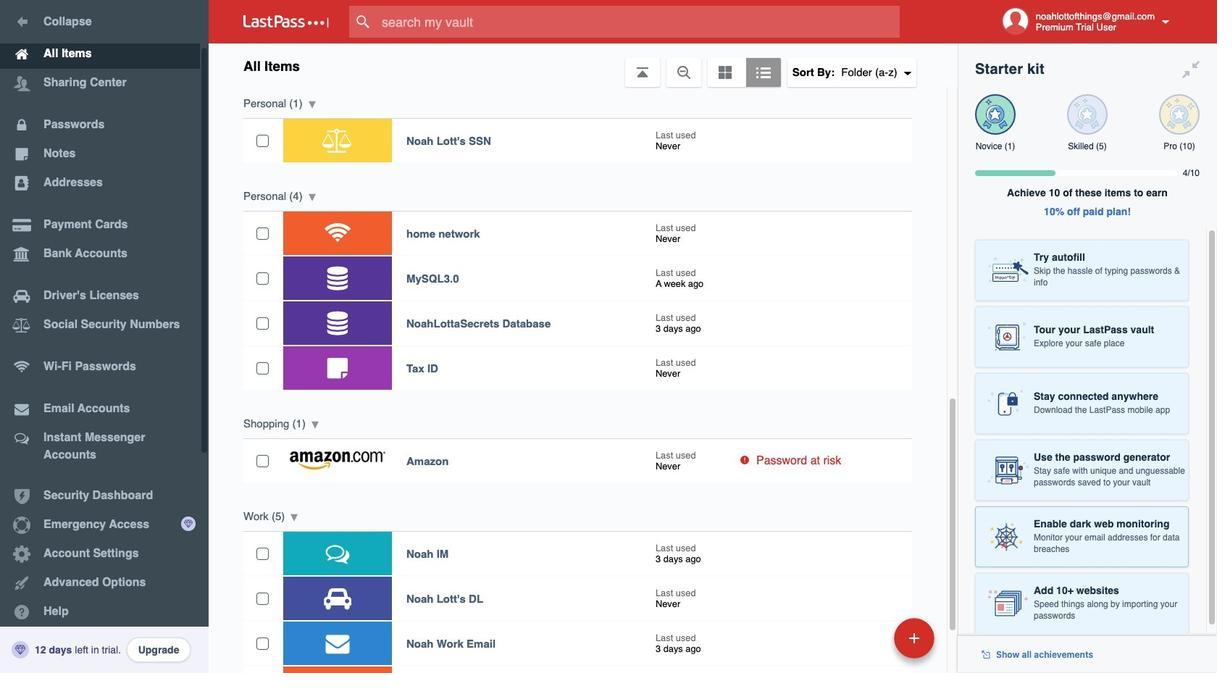 Task type: vqa. For each thing, say whether or not it's contained in the screenshot.
the LastPass IMAGE
yes



Task type: locate. For each thing, give the bounding box(es) containing it.
lastpass image
[[244, 15, 329, 28]]

new item element
[[795, 618, 940, 659]]

search my vault text field
[[349, 6, 929, 38]]

new item navigation
[[795, 614, 944, 673]]

main navigation navigation
[[0, 0, 209, 673]]



Task type: describe. For each thing, give the bounding box(es) containing it.
vault options navigation
[[209, 43, 958, 87]]

Search search field
[[349, 6, 929, 38]]



